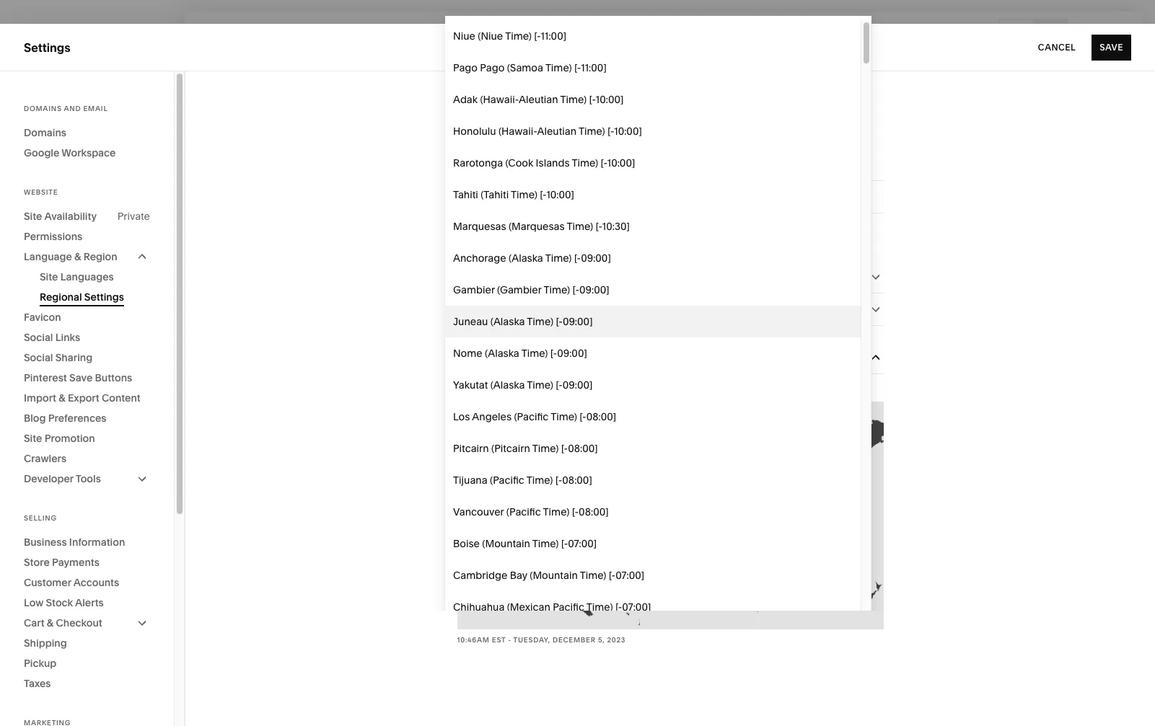 Task type: vqa. For each thing, say whether or not it's contained in the screenshot.
Add button to the left
no



Task type: locate. For each thing, give the bounding box(es) containing it.
1 vertical spatial (hawaii-
[[499, 125, 537, 138]]

&
[[74, 250, 81, 263], [59, 392, 65, 405]]

site down the language
[[40, 271, 58, 284]]

(alaska for anchorage
[[509, 252, 543, 265]]

and right posts,
[[680, 377, 696, 388]]

time) up the zone on the left of page
[[521, 347, 548, 360]]

0 vertical spatial domains
[[24, 105, 62, 113]]

zone
[[525, 377, 545, 388]]

your
[[584, 216, 602, 227], [485, 377, 503, 388]]

domains
[[24, 105, 62, 113], [24, 126, 66, 139]]

1 vertical spatial selling
[[24, 515, 57, 522]]

selling inside "selling" link
[[24, 115, 61, 130]]

taxes
[[24, 678, 51, 691]]

website up domains and email
[[24, 89, 69, 104]]

0 vertical spatial your
[[584, 216, 602, 227]]

2 vertical spatial site
[[24, 432, 42, 445]]

save
[[1100, 41, 1124, 52], [69, 372, 93, 385]]

regional up the rarotonga
[[457, 106, 525, 126]]

1 vertical spatial regional
[[40, 291, 82, 304]]

& inside dropdown button
[[74, 250, 81, 263]]

1 horizontal spatial and
[[680, 377, 696, 388]]

1 vertical spatial social
[[24, 351, 53, 364]]

(alaska up time
[[485, 347, 519, 360]]

0 horizontal spatial &
[[59, 392, 65, 405]]

& left export
[[59, 392, 65, 405]]

11:00] up pago pago (samoa time) [-11:00]
[[541, 30, 567, 43]]

time) down gambier (gambier time) [-09:00]
[[527, 315, 554, 328]]

time) down los angeles (pacific time) [-08:00]
[[532, 442, 559, 455]]

aleutian
[[519, 93, 558, 106], [537, 125, 577, 138]]

08:00] for pitcairn (pitcairn time) [-08:00]
[[568, 442, 598, 455]]

favicon social links social sharing pinterest save buttons import & export content blog preferences site promotion crawlers
[[24, 311, 141, 465]]

site inside site languages regional settings
[[40, 271, 58, 284]]

1 website from the top
[[24, 89, 69, 104]]

permissions
[[24, 230, 82, 243]]

time) right islands
[[572, 157, 598, 170]]

products right for
[[781, 216, 818, 227]]

taxes link
[[24, 674, 150, 694]]

time
[[505, 377, 523, 388]]

2 horizontal spatial and
[[854, 216, 869, 227]]

import
[[24, 392, 56, 405]]

on
[[572, 216, 583, 227]]

07:00]
[[568, 538, 597, 551], [616, 569, 645, 582], [622, 601, 651, 614]]

0 vertical spatial selling
[[24, 115, 61, 130]]

1 horizontal spatial pago
[[480, 61, 505, 74]]

social down favicon
[[24, 331, 53, 344]]

1 vertical spatial domains
[[24, 126, 66, 139]]

regional up favicon
[[40, 291, 82, 304]]

11:00] up adak (hawaii-aleutian time) [-10:00] at the top
[[581, 61, 607, 74]]

pickup link
[[24, 654, 150, 674]]

adak
[[453, 93, 478, 106]]

1 horizontal spatial save
[[1100, 41, 1124, 52]]

(pacific down (pitcairn
[[490, 474, 525, 487]]

time) up boise (mountain time) [-07:00] on the bottom of page
[[543, 506, 570, 519]]

permissions link
[[24, 227, 150, 247]]

site languages link
[[40, 267, 150, 287]]

social sharing link
[[24, 348, 150, 368]]

regional inside site languages regional settings
[[40, 291, 82, 304]]

est
[[492, 637, 506, 645]]

time) right time
[[527, 379, 553, 392]]

0 vertical spatial 11:00]
[[541, 30, 567, 43]]

0 horizontal spatial regional
[[40, 291, 82, 304]]

0 vertical spatial site
[[24, 210, 42, 223]]

2 social from the top
[[24, 351, 53, 364]]

time) left site,
[[567, 220, 593, 233]]

(alaska up gambier (gambier time) [-09:00]
[[509, 252, 543, 265]]

1 horizontal spatial 11:00]
[[581, 61, 607, 74]]

0 horizontal spatial pago
[[453, 61, 478, 74]]

the
[[650, 216, 663, 227], [758, 377, 771, 388]]

settings down "site languages" link
[[84, 291, 124, 304]]

tuesday,
[[513, 637, 551, 645]]

(mountain up chihuahua (mexican pacific time) [-07:00]
[[530, 569, 578, 582]]

time) up honolulu (hawaii-aleutian time) [-10:00]
[[560, 93, 587, 106]]

(alaska
[[509, 252, 543, 265], [491, 315, 525, 328], [485, 347, 519, 360], [490, 379, 525, 392]]

1 vertical spatial save
[[69, 372, 93, 385]]

chihuahua
[[453, 601, 505, 614]]

information
[[69, 536, 125, 549]]

08:00] for vancouver (pacific time) [-08:00]
[[579, 506, 609, 519]]

1 vertical spatial the
[[758, 377, 771, 388]]

pickup
[[24, 657, 57, 670]]

(samoa
[[507, 61, 543, 74]]

09:00] for nome (alaska time) [-09:00]
[[557, 347, 587, 360]]

and right weights
[[854, 216, 869, 227]]

& down permissions link
[[74, 250, 81, 263]]

scheduling
[[61, 219, 124, 234]]

aleutian down pago pago (samoa time) [-11:00]
[[519, 93, 558, 106]]

1 vertical spatial your
[[485, 377, 503, 388]]

2 vertical spatial (pacific
[[506, 506, 541, 519]]

regional settings
[[457, 106, 592, 126]]

time) right (gambier at the left top of the page
[[544, 284, 570, 297]]

anchorage
[[453, 252, 506, 265]]

(hawaii- for honolulu
[[499, 125, 537, 138]]

selling
[[24, 115, 61, 130], [24, 515, 57, 522]]

vancouver (pacific time) [-08:00]
[[453, 506, 609, 519]]

website up the site availability
[[24, 188, 58, 196]]

1 horizontal spatial your
[[584, 216, 602, 227]]

time) up the rarotonga (cook islands time) [-10:00]
[[579, 125, 605, 138]]

aleutian for honolulu
[[537, 125, 577, 138]]

(alaska left the zone on the left of page
[[490, 379, 525, 392]]

1 vertical spatial aleutian
[[537, 125, 577, 138]]

0 vertical spatial social
[[24, 331, 53, 344]]

social up "pinterest" on the left
[[24, 351, 53, 364]]

time) right '(samoa'
[[545, 61, 572, 74]]

zone
[[483, 351, 508, 364]]

coupons
[[698, 377, 734, 388]]

time)
[[505, 30, 532, 43], [545, 61, 572, 74], [560, 93, 587, 106], [579, 125, 605, 138], [572, 157, 598, 170], [511, 188, 537, 201], [567, 220, 593, 233], [545, 252, 572, 265], [544, 284, 570, 297], [527, 315, 554, 328], [521, 347, 548, 360], [527, 379, 553, 392], [551, 411, 577, 424], [532, 442, 559, 455], [527, 474, 553, 487], [543, 506, 570, 519], [532, 538, 559, 551], [580, 569, 606, 582], [587, 601, 613, 614]]

pago up 'adak'
[[453, 61, 478, 74]]

1 vertical spatial and
[[854, 216, 869, 227]]

0 horizontal spatial products
[[533, 216, 570, 227]]

0 horizontal spatial save
[[69, 372, 93, 385]]

0 vertical spatial (hawaii-
[[480, 93, 519, 106]]

your left time
[[485, 377, 503, 388]]

0 vertical spatial (pacific
[[514, 411, 549, 424]]

0 vertical spatial the
[[650, 216, 663, 227]]

google workspace link
[[24, 143, 150, 163]]

10:30]
[[602, 220, 630, 233]]

list box
[[445, 20, 872, 706]]

1 vertical spatial 07:00]
[[616, 569, 645, 582]]

marquesas (marquesas time) [-10:30]
[[453, 220, 630, 233]]

08:00]
[[586, 411, 616, 424], [568, 442, 598, 455], [562, 474, 592, 487], [579, 506, 609, 519]]

selling up business
[[24, 515, 57, 522]]

0 vertical spatial website
[[24, 89, 69, 104]]

0 horizontal spatial and
[[64, 105, 81, 113]]

boise
[[453, 538, 480, 551]]

the right have
[[758, 377, 771, 388]]

niue (niue time) [-11:00]
[[453, 30, 567, 43]]

1 vertical spatial (pacific
[[490, 474, 525, 487]]

2 domains from the top
[[24, 126, 66, 139]]

standards
[[725, 216, 766, 227]]

low stock alerts link
[[24, 593, 150, 613]]

1 horizontal spatial &
[[74, 250, 81, 263]]

(pitcairn
[[491, 442, 530, 455]]

marketing
[[24, 141, 80, 156]]

10:46am est - tuesday, december 5, 2023
[[457, 637, 626, 645]]

email
[[83, 105, 108, 113]]

save right cancel at the top of page
[[1100, 41, 1124, 52]]

list box containing niue (niue time) [-11:00]
[[445, 20, 872, 706]]

select
[[623, 216, 648, 227]]

selling down domains and email
[[24, 115, 61, 130]]

(cook
[[506, 157, 533, 170]]

domains and email
[[24, 105, 108, 113]]

1 vertical spatial website
[[24, 188, 58, 196]]

site down analytics on the left top of the page
[[24, 210, 42, 223]]

(hawaii- right 'adak'
[[480, 93, 519, 106]]

your right on
[[584, 216, 602, 227]]

1 horizontal spatial the
[[758, 377, 771, 388]]

rarotonga
[[453, 157, 503, 170]]

aleutian up islands
[[537, 125, 577, 138]]

1 selling from the top
[[24, 115, 61, 130]]

0 horizontal spatial your
[[485, 377, 503, 388]]

0 vertical spatial aleutian
[[519, 93, 558, 106]]

1 vertical spatial site
[[40, 271, 58, 284]]

tijuana
[[453, 474, 488, 487]]

region
[[83, 250, 117, 263]]

selling link
[[24, 115, 160, 132]]

1 horizontal spatial products
[[781, 216, 818, 227]]

the right select
[[650, 216, 663, 227]]

site down the blog
[[24, 432, 42, 445]]

store payments link
[[24, 553, 150, 573]]

(hawaii- up (cook
[[499, 125, 537, 138]]

save up export
[[69, 372, 93, 385]]

1 horizontal spatial regional
[[457, 106, 525, 126]]

nome
[[453, 347, 483, 360]]

1 domains from the top
[[24, 105, 62, 113]]

0 horizontal spatial 11:00]
[[541, 30, 567, 43]]

aleutian for adak
[[519, 93, 558, 106]]

time) down marquesas (marquesas time) [-10:30]
[[545, 252, 572, 265]]

(alaska for nome
[[485, 347, 519, 360]]

0 vertical spatial &
[[74, 250, 81, 263]]

workspace
[[62, 146, 116, 159]]

1 vertical spatial &
[[59, 392, 65, 405]]

pago down (niue
[[480, 61, 505, 74]]

buttons
[[95, 372, 132, 385]]

domains for and
[[24, 105, 62, 113]]

tahiti
[[453, 188, 478, 201]]

time) up physical
[[511, 188, 537, 201]]

(pacific up pitcairn (pitcairn time) [-08:00]
[[514, 411, 549, 424]]

(alaska down (gambier at the left top of the page
[[491, 315, 525, 328]]

(mountain up bay
[[482, 538, 530, 551]]

10:00] for adak (hawaii-aleutian time) [-10:00]
[[596, 93, 624, 106]]

10:00]
[[596, 93, 624, 106], [614, 125, 642, 138], [607, 157, 635, 170], [546, 188, 574, 201]]

(pacific down tijuana (pacific time) [-08:00]
[[506, 506, 541, 519]]

crawlers
[[24, 452, 66, 465]]

social links link
[[24, 328, 150, 348]]

promotion
[[45, 432, 95, 445]]

0 horizontal spatial the
[[650, 216, 663, 227]]

2 vertical spatial 07:00]
[[622, 601, 651, 614]]

language & region button
[[24, 247, 150, 267]]

08:00] for tijuana (pacific time) [-08:00]
[[562, 474, 592, 487]]

yakutat (alaska time) [-09:00]
[[453, 379, 593, 392]]

juneau (alaska time) [-09:00]
[[453, 315, 593, 328]]

0 vertical spatial save
[[1100, 41, 1124, 52]]

sell
[[481, 216, 495, 227]]

07:00] for (mountain
[[616, 569, 645, 582]]

07:00] for pacific
[[622, 601, 651, 614]]

your inside if you sell physical products on your site, select the measurement standards for products weights and dimensions.
[[584, 216, 602, 227]]

and left email
[[64, 105, 81, 113]]

products left on
[[533, 216, 570, 227]]

site
[[24, 210, 42, 223], [40, 271, 58, 284], [24, 432, 42, 445]]

domains inside domains google workspace
[[24, 126, 66, 139]]

settings link
[[24, 564, 160, 581]]

site for site languages regional settings
[[40, 271, 58, 284]]

cancel
[[1038, 41, 1076, 52]]



Task type: describe. For each thing, give the bounding box(es) containing it.
settings down asset on the bottom of page
[[24, 565, 69, 579]]

acuity
[[24, 219, 59, 234]]

site for site availability
[[24, 210, 42, 223]]

(pacific for tijuana
[[490, 474, 525, 487]]

(alaska for juneau
[[491, 315, 525, 328]]

asset
[[24, 539, 55, 553]]

0 vertical spatial regional
[[457, 106, 525, 126]]

for
[[768, 216, 779, 227]]

& inside favicon social links social sharing pinterest save buttons import & export content blog preferences site promotion crawlers
[[59, 392, 65, 405]]

favicon
[[24, 311, 61, 324]]

anchorage (alaska time) [-09:00]
[[453, 252, 611, 265]]

1 pago from the left
[[453, 61, 478, 74]]

business information link
[[24, 533, 150, 553]]

import & export content link
[[24, 388, 150, 408]]

1 products from the left
[[533, 216, 570, 227]]

posts,
[[653, 377, 678, 388]]

09:00] for anchorage (alaska time) [-09:00]
[[581, 252, 611, 265]]

(marquesas
[[509, 220, 565, 233]]

10:46am
[[457, 637, 490, 645]]

shipping link
[[24, 634, 150, 654]]

time zone
[[457, 351, 508, 364]]

time) up pacific
[[580, 569, 606, 582]]

select your time zone so that events, scheduled posts, and coupons have the correct information.
[[457, 377, 854, 388]]

2 selling from the top
[[24, 515, 57, 522]]

time
[[457, 351, 481, 364]]

availability
[[44, 210, 97, 223]]

2023
[[607, 637, 626, 645]]

select
[[457, 377, 483, 388]]

settings up domains and email
[[24, 40, 70, 54]]

scheduled
[[608, 377, 651, 388]]

site inside favicon social links social sharing pinterest save buttons import & export content blog preferences site promotion crawlers
[[24, 432, 42, 445]]

time) right pacific
[[587, 601, 613, 614]]

tijuana (pacific time) [-08:00]
[[453, 474, 592, 487]]

store
[[24, 556, 50, 569]]

links
[[55, 331, 80, 344]]

customer accounts link
[[24, 573, 150, 593]]

events,
[[577, 377, 606, 388]]

if
[[457, 216, 462, 227]]

site availability
[[24, 210, 97, 223]]

domains for google
[[24, 126, 66, 139]]

time) up cambridge bay (mountain time) [-07:00]
[[532, 538, 559, 551]]

time) right (niue
[[505, 30, 532, 43]]

09:00] for yakutat (alaska time) [-09:00]
[[563, 379, 593, 392]]

bay
[[510, 569, 527, 582]]

customer
[[24, 577, 71, 590]]

0 vertical spatial and
[[64, 105, 81, 113]]

angeles
[[472, 411, 512, 424]]

Time Zone field
[[457, 342, 884, 374]]

acuity scheduling
[[24, 219, 124, 234]]

pago pago (samoa time) [-11:00]
[[453, 61, 607, 74]]

los angeles (pacific time) [-08:00]
[[453, 411, 616, 424]]

export
[[68, 392, 99, 405]]

2 website from the top
[[24, 188, 58, 196]]

have
[[736, 377, 756, 388]]

honolulu
[[453, 125, 496, 138]]

regional settings link
[[40, 287, 150, 307]]

help link
[[24, 590, 50, 606]]

measurement
[[665, 216, 723, 227]]

(mexican
[[507, 601, 550, 614]]

analytics
[[24, 193, 75, 208]]

weights
[[819, 216, 852, 227]]

payments
[[52, 556, 100, 569]]

business
[[24, 536, 67, 549]]

settings up islands
[[528, 106, 592, 126]]

metric
[[481, 191, 512, 203]]

you
[[464, 216, 479, 227]]

juneau
[[453, 315, 488, 328]]

islands
[[536, 157, 570, 170]]

shipping pickup taxes
[[24, 637, 67, 691]]

0 vertical spatial 07:00]
[[568, 538, 597, 551]]

(tahiti
[[481, 188, 509, 201]]

2 pago from the left
[[480, 61, 505, 74]]

1 social from the top
[[24, 331, 53, 344]]

tahiti (tahiti time) [-10:00]
[[453, 188, 574, 201]]

save inside favicon social links social sharing pinterest save buttons import & export content blog preferences site promotion crawlers
[[69, 372, 93, 385]]

the inside if you sell physical products on your site, select the measurement standards for products weights and dimensions.
[[650, 216, 663, 227]]

(hawaii- for adak
[[480, 93, 519, 106]]

(pacific for vancouver
[[506, 506, 541, 519]]

business information store payments customer accounts low stock alerts
[[24, 536, 125, 610]]

-
[[508, 637, 511, 645]]

language & region
[[24, 250, 117, 263]]

1 vertical spatial (mountain
[[530, 569, 578, 582]]

(alaska for yakutat
[[490, 379, 525, 392]]

blog
[[24, 412, 46, 425]]

09:00] for gambier (gambier time) [-09:00]
[[579, 284, 610, 297]]

(niue
[[478, 30, 503, 43]]

information.
[[805, 377, 854, 388]]

pinterest save buttons link
[[24, 368, 150, 388]]

that
[[559, 377, 575, 388]]

2 products from the left
[[781, 216, 818, 227]]

09:00] for juneau (alaska time) [-09:00]
[[563, 315, 593, 328]]

pacific
[[553, 601, 584, 614]]

google
[[24, 146, 59, 159]]

save inside button
[[1100, 41, 1124, 52]]

and inside if you sell physical products on your site, select the measurement standards for products weights and dimensions.
[[854, 216, 869, 227]]

acuity scheduling link
[[24, 219, 160, 236]]

10:00] for honolulu (hawaii-aleutian time) [-10:00]
[[614, 125, 642, 138]]

language & region link
[[24, 247, 150, 267]]

2 vertical spatial and
[[680, 377, 696, 388]]

site languages regional settings
[[40, 271, 124, 304]]

0 vertical spatial (mountain
[[482, 538, 530, 551]]

marketing link
[[24, 141, 160, 158]]

pitcairn (pitcairn time) [-08:00]
[[453, 442, 598, 455]]

5,
[[598, 637, 605, 645]]

languages
[[60, 271, 114, 284]]

domains google workspace
[[24, 126, 116, 159]]

asset library
[[24, 539, 96, 553]]

site,
[[605, 216, 621, 227]]

time) up 'vancouver (pacific time) [-08:00]'
[[527, 474, 553, 487]]

crawlers link
[[24, 449, 150, 469]]

10:00] for rarotonga (cook islands time) [-10:00]
[[607, 157, 635, 170]]

settings inside site languages regional settings
[[84, 291, 124, 304]]

cancel button
[[1038, 34, 1076, 60]]

vancouver
[[453, 506, 504, 519]]

website inside 'link'
[[24, 89, 69, 104]]

domains link
[[24, 123, 150, 143]]

1 vertical spatial 11:00]
[[581, 61, 607, 74]]

time) down 'that'
[[551, 411, 577, 424]]

so
[[547, 377, 557, 388]]



